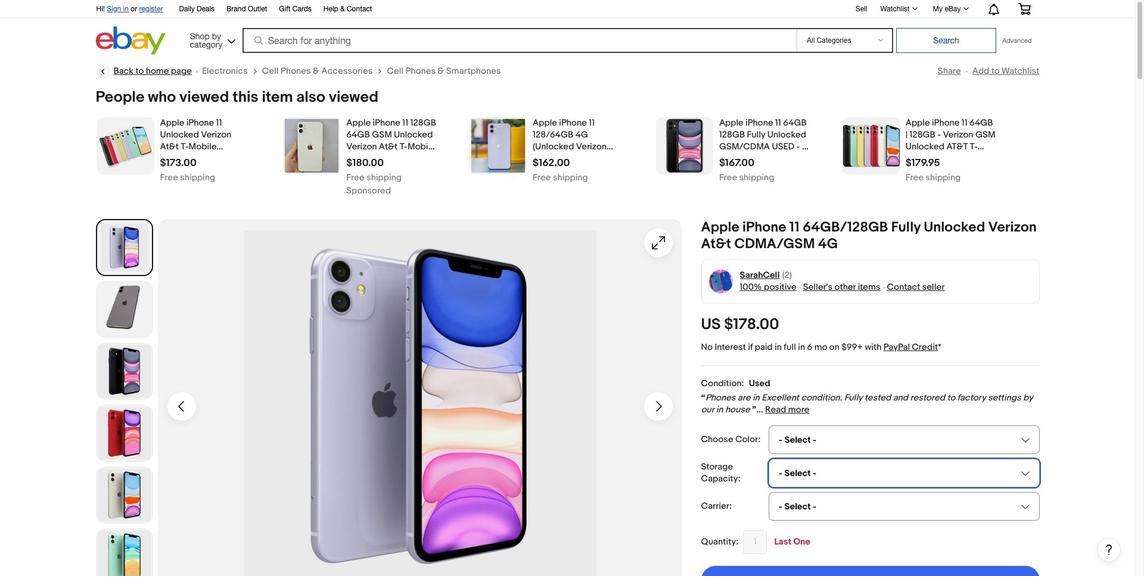 Task type: locate. For each thing, give the bounding box(es) containing it.
picture 3 of 7 image
[[96, 344, 152, 400]]

your shopping cart image
[[1018, 3, 1031, 15]]

None submit
[[896, 28, 997, 53]]

banner
[[90, 0, 1040, 58]]

watchlist image
[[912, 7, 918, 10]]

None text field
[[346, 157, 384, 169], [719, 157, 755, 169], [906, 157, 940, 169], [719, 174, 775, 182], [906, 174, 961, 182], [743, 531, 767, 555], [346, 157, 384, 169], [719, 157, 755, 169], [906, 157, 940, 169], [719, 174, 775, 182], [906, 174, 961, 182], [743, 531, 767, 555]]

None text field
[[160, 157, 197, 169], [533, 157, 570, 169], [160, 174, 215, 182], [346, 174, 402, 182], [533, 174, 588, 182], [160, 157, 197, 169], [533, 157, 570, 169], [160, 174, 215, 182], [346, 174, 402, 182], [533, 174, 588, 182]]

Search for anything text field
[[244, 29, 794, 52]]

account navigation
[[90, 0, 1040, 18]]



Task type: describe. For each thing, give the bounding box(es) containing it.
picture 5 of 7 image
[[96, 468, 152, 524]]

picture 6 of 7 image
[[96, 530, 152, 577]]

picture 2 of 7 image
[[96, 282, 152, 338]]

picture 1 of 7 image
[[98, 222, 150, 274]]

help, opens dialogs image
[[1103, 544, 1115, 556]]

picture 4 of 7 image
[[96, 406, 152, 462]]

apple iphone 11 64gb/128gb fully unlocked verizon at&t cdma/gsm 4g - picture 1 of 7 image
[[158, 219, 682, 577]]

my ebay image
[[963, 7, 969, 10]]



Task type: vqa. For each thing, say whether or not it's contained in the screenshot.
2nd BIKE
no



